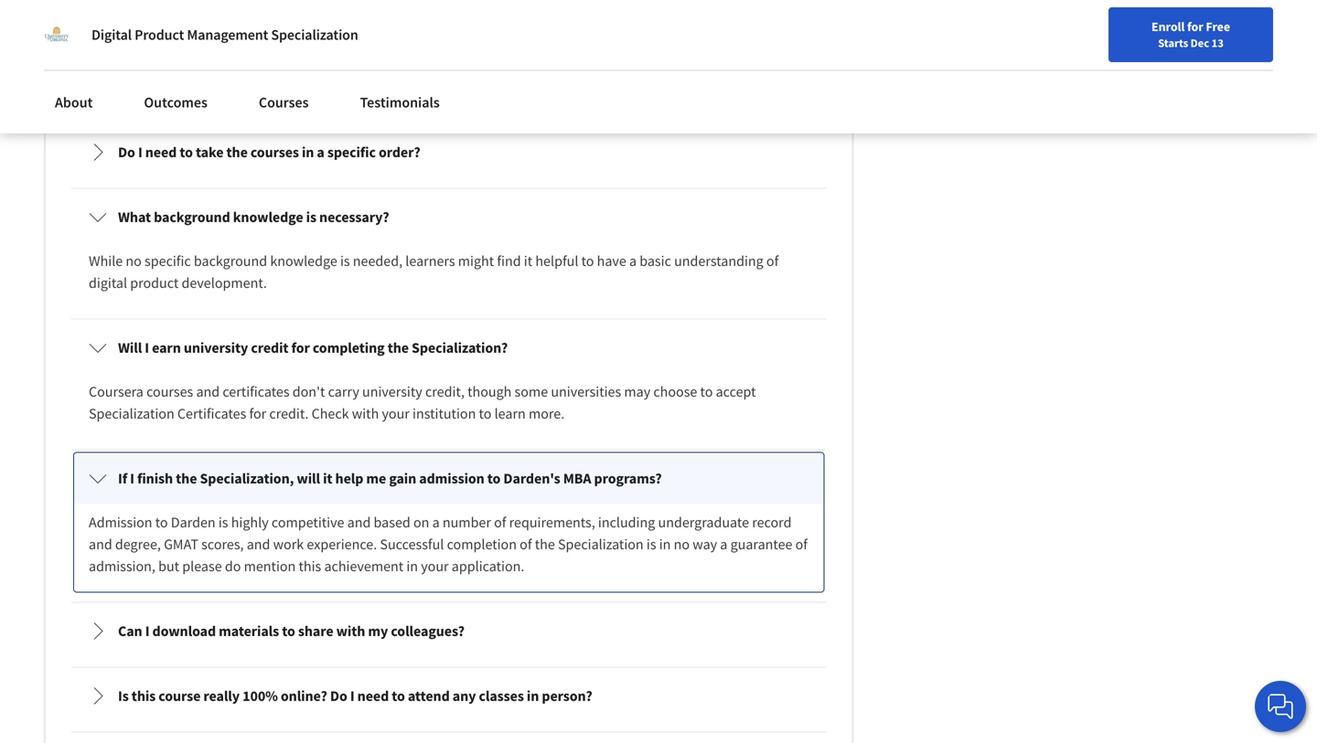 Task type: describe. For each thing, give the bounding box(es) containing it.
earn
[[152, 339, 181, 357]]

university inside will i earn university credit for completing the specialization? dropdown button
[[184, 339, 248, 357]]

admission,
[[89, 558, 155, 576]]

about
[[55, 93, 93, 112]]

do i need to take the courses in a specific order?
[[118, 143, 421, 161]]

while no specific background knowledge is needed, learners might find it helpful to have a basic understanding of digital product development.
[[89, 252, 782, 292]]

i right online? at the left bottom of the page
[[350, 688, 355, 706]]

in left way at the right bottom of the page
[[659, 536, 671, 554]]

find
[[497, 252, 521, 270]]

with inside coursera courses and certificates don't carry university credit, though some universities may choose to accept specialization certificates for credit. check with your institution to learn more.
[[352, 405, 379, 423]]

the right completing
[[388, 339, 409, 357]]

in right classes
[[527, 688, 539, 706]]

don't
[[293, 383, 325, 401]]

learners
[[406, 252, 455, 270]]

online?
[[281, 688, 327, 706]]

experience.
[[307, 536, 377, 554]]

specialization,
[[200, 470, 294, 488]]

coursera
[[89, 383, 144, 401]]

competitive
[[272, 514, 344, 532]]

scores,
[[201, 536, 244, 554]]

will i earn university credit for completing the specialization?
[[118, 339, 508, 357]]

in down courses
[[302, 143, 314, 161]]

attend
[[408, 688, 450, 706]]

more.
[[529, 405, 565, 423]]

digital
[[89, 274, 127, 292]]

achievement
[[324, 558, 404, 576]]

and down admission
[[89, 536, 112, 554]]

number
[[443, 514, 491, 532]]

completing
[[313, 339, 385, 357]]

can
[[118, 623, 142, 641]]

university of virginia image
[[44, 22, 70, 48]]

degree,
[[115, 536, 161, 554]]

mention
[[244, 558, 296, 576]]

chat with us image
[[1266, 693, 1296, 722]]

course
[[159, 688, 201, 706]]

will
[[297, 470, 320, 488]]

product
[[135, 26, 184, 44]]

if i finish the specialization, will it help me gain admission to darden's mba programs?
[[118, 470, 662, 488]]

is inside while no specific background knowledge is needed, learners might find it helpful to have a basic understanding of digital product development.
[[340, 252, 350, 270]]

of inside while no specific background knowledge is needed, learners might find it helpful to have a basic understanding of digital product development.
[[767, 252, 779, 270]]

coursera courses and certificates don't carry university credit, though some universities may choose to accept specialization certificates for credit. check with your institution to learn more.
[[89, 383, 759, 423]]

no inside "admission to darden is highly competitive and based on a number of requirements, including undergraduate record and degree, gmat scores, and work experience. successful completion of the specialization is in no way a guarantee of admission, but please do mention this achievement in your application."
[[674, 536, 690, 554]]

needed,
[[353, 252, 403, 270]]

on
[[414, 514, 429, 532]]

gmat
[[164, 536, 199, 554]]

credit
[[251, 339, 289, 357]]

might
[[458, 252, 494, 270]]

based
[[374, 514, 411, 532]]

undergraduate
[[658, 514, 749, 532]]

testimonials
[[360, 93, 440, 112]]

help
[[335, 470, 364, 488]]

specialization?
[[412, 339, 508, 357]]

of up completion
[[494, 514, 506, 532]]

what background knowledge is necessary?
[[118, 208, 389, 226]]

starts
[[1158, 36, 1189, 50]]

digital product management specialization
[[91, 26, 358, 44]]

share
[[298, 623, 334, 641]]

to left accept
[[700, 383, 713, 401]]

what
[[118, 208, 151, 226]]

to left take at the left top of the page
[[180, 143, 193, 161]]

if
[[118, 470, 127, 488]]

for inside coursera courses and certificates don't carry university credit, though some universities may choose to accept specialization certificates for credit. check with your institution to learn more.
[[249, 405, 266, 423]]

order?
[[379, 143, 421, 161]]

coursera image
[[22, 15, 138, 44]]

100%
[[243, 688, 278, 706]]

have
[[597, 252, 627, 270]]

a inside dropdown button
[[317, 143, 325, 161]]

admission
[[419, 470, 485, 488]]

basic
[[640, 252, 671, 270]]

enroll for free starts dec 13
[[1152, 18, 1231, 50]]

certificates
[[177, 405, 246, 423]]

classes
[[479, 688, 524, 706]]

helpful
[[536, 252, 579, 270]]

will
[[118, 339, 142, 357]]

this inside "admission to darden is highly competitive and based on a number of requirements, including undergraduate record and degree, gmat scores, and work experience. successful completion of the specialization is in no way a guarantee of admission, but please do mention this achievement in your application."
[[299, 558, 321, 576]]

universities
[[551, 383, 621, 401]]

record
[[752, 514, 792, 532]]

background inside dropdown button
[[154, 208, 230, 226]]

but
[[158, 558, 179, 576]]

show notifications image
[[1105, 23, 1127, 45]]

courses inside dropdown button
[[251, 143, 299, 161]]

enroll
[[1152, 18, 1185, 35]]

to left share at the bottom of the page
[[282, 623, 295, 641]]



Task type: locate. For each thing, give the bounding box(es) containing it.
1 vertical spatial your
[[421, 558, 449, 576]]

and down highly on the left of page
[[247, 536, 270, 554]]

admission to darden is highly competitive and based on a number of requirements, including undergraduate record and degree, gmat scores, and work experience. successful completion of the specialization is in no way a guarantee of admission, but please do mention this achievement in your application.
[[89, 514, 811, 576]]

1 vertical spatial knowledge
[[270, 252, 337, 270]]

0 horizontal spatial do
[[118, 143, 135, 161]]

digital
[[91, 26, 132, 44]]

successful
[[380, 536, 444, 554]]

0 vertical spatial this
[[299, 558, 321, 576]]

and
[[196, 383, 220, 401], [347, 514, 371, 532], [89, 536, 112, 554], [247, 536, 270, 554]]

1 horizontal spatial specialization
[[271, 26, 358, 44]]

specific inside do i need to take the courses in a specific order? dropdown button
[[327, 143, 376, 161]]

1 horizontal spatial courses
[[251, 143, 299, 161]]

the down requirements,
[[535, 536, 555, 554]]

1 horizontal spatial for
[[291, 339, 310, 357]]

will i earn university credit for completing the specialization? button
[[74, 322, 824, 374]]

check
[[312, 405, 349, 423]]

specific inside while no specific background knowledge is needed, learners might find it helpful to have a basic understanding of digital product development.
[[145, 252, 191, 270]]

is this course really 100% online? do i need to attend any classes in person?
[[118, 688, 593, 706]]

0 vertical spatial do
[[118, 143, 135, 161]]

to left have
[[582, 252, 594, 270]]

background up development.
[[194, 252, 267, 270]]

do up what in the left of the page
[[118, 143, 135, 161]]

is
[[118, 688, 129, 706]]

knowledge down "what background knowledge is necessary?"
[[270, 252, 337, 270]]

specialization inside coursera courses and certificates don't carry university credit, though some universities may choose to accept specialization certificates for credit. check with your institution to learn more.
[[89, 405, 174, 423]]

0 vertical spatial specialization
[[271, 26, 358, 44]]

of right 'understanding'
[[767, 252, 779, 270]]

this inside dropdown button
[[132, 688, 156, 706]]

i for will
[[145, 339, 149, 357]]

learn
[[495, 405, 526, 423]]

do right online? at the left bottom of the page
[[330, 688, 347, 706]]

outcomes
[[144, 93, 208, 112]]

1 horizontal spatial do
[[330, 688, 347, 706]]

0 horizontal spatial your
[[382, 405, 410, 423]]

testimonials link
[[349, 82, 451, 123]]

i
[[138, 143, 142, 161], [145, 339, 149, 357], [130, 470, 134, 488], [145, 623, 150, 641], [350, 688, 355, 706]]

1 vertical spatial specialization
[[89, 405, 174, 423]]

1 vertical spatial it
[[323, 470, 333, 488]]

a inside while no specific background knowledge is needed, learners might find it helpful to have a basic understanding of digital product development.
[[629, 252, 637, 270]]

including
[[598, 514, 655, 532]]

it right find
[[524, 252, 533, 270]]

2 vertical spatial specialization
[[558, 536, 644, 554]]

specialization
[[271, 26, 358, 44], [89, 405, 174, 423], [558, 536, 644, 554]]

highly
[[231, 514, 269, 532]]

0 vertical spatial no
[[126, 252, 142, 270]]

0 horizontal spatial for
[[249, 405, 266, 423]]

what background knowledge is necessary? button
[[74, 192, 824, 243]]

need left the attend
[[357, 688, 389, 706]]

finish
[[137, 470, 173, 488]]

0 horizontal spatial courses
[[146, 383, 193, 401]]

the right finish
[[176, 470, 197, 488]]

university inside coursera courses and certificates don't carry university credit, though some universities may choose to accept specialization certificates for credit. check with your institution to learn more.
[[362, 383, 422, 401]]

do i need to take the courses in a specific order? button
[[74, 127, 824, 178]]

work
[[273, 536, 304, 554]]

mba
[[563, 470, 591, 488]]

13
[[1212, 36, 1224, 50]]

menu item
[[968, 18, 1086, 78]]

for inside enroll for free starts dec 13
[[1188, 18, 1204, 35]]

is left needed,
[[340, 252, 350, 270]]

0 vertical spatial knowledge
[[233, 208, 303, 226]]

0 horizontal spatial university
[[184, 339, 248, 357]]

2 vertical spatial for
[[249, 405, 266, 423]]

product
[[130, 274, 179, 292]]

accept
[[716, 383, 756, 401]]

courses down courses
[[251, 143, 299, 161]]

knowledge inside while no specific background knowledge is needed, learners might find it helpful to have a basic understanding of digital product development.
[[270, 252, 337, 270]]

1 vertical spatial courses
[[146, 383, 193, 401]]

university right earn
[[184, 339, 248, 357]]

a right on
[[432, 514, 440, 532]]

i right if
[[130, 470, 134, 488]]

1 vertical spatial no
[[674, 536, 690, 554]]

1 horizontal spatial no
[[674, 536, 690, 554]]

may
[[624, 383, 651, 401]]

need
[[145, 143, 177, 161], [357, 688, 389, 706]]

please
[[182, 558, 222, 576]]

0 vertical spatial need
[[145, 143, 177, 161]]

if i finish the specialization, will it help me gain admission to darden's mba programs? button
[[74, 453, 824, 505]]

dec
[[1191, 36, 1210, 50]]

0 vertical spatial it
[[524, 252, 533, 270]]

this down work
[[299, 558, 321, 576]]

necessary?
[[319, 208, 389, 226]]

1 vertical spatial background
[[194, 252, 267, 270]]

certificates
[[223, 383, 290, 401]]

this right is
[[132, 688, 156, 706]]

0 vertical spatial your
[[382, 405, 410, 423]]

university right carry
[[362, 383, 422, 401]]

and inside coursera courses and certificates don't carry university credit, though some universities may choose to accept specialization certificates for credit. check with your institution to learn more.
[[196, 383, 220, 401]]

darden
[[171, 514, 216, 532]]

of right guarantee at the right bottom of page
[[796, 536, 808, 554]]

management
[[187, 26, 268, 44]]

materials
[[219, 623, 279, 641]]

your down successful
[[421, 558, 449, 576]]

and up experience.
[[347, 514, 371, 532]]

it inside while no specific background knowledge is needed, learners might find it helpful to have a basic understanding of digital product development.
[[524, 252, 533, 270]]

background inside while no specific background knowledge is needed, learners might find it helpful to have a basic understanding of digital product development.
[[194, 252, 267, 270]]

is up scores,
[[219, 514, 228, 532]]

background right what in the left of the page
[[154, 208, 230, 226]]

is inside what background knowledge is necessary? dropdown button
[[306, 208, 317, 226]]

specific up product
[[145, 252, 191, 270]]

is
[[306, 208, 317, 226], [340, 252, 350, 270], [219, 514, 228, 532], [647, 536, 656, 554]]

0 vertical spatial background
[[154, 208, 230, 226]]

knowledge
[[233, 208, 303, 226], [270, 252, 337, 270]]

1 horizontal spatial specific
[[327, 143, 376, 161]]

courses down earn
[[146, 383, 193, 401]]

is this course really 100% online? do i need to attend any classes in person? button
[[74, 671, 824, 722]]

your
[[382, 405, 410, 423], [421, 558, 449, 576]]

is down including
[[647, 536, 656, 554]]

the inside "admission to darden is highly competitive and based on a number of requirements, including undergraduate record and degree, gmat scores, and work experience. successful completion of the specialization is in no way a guarantee of admission, but please do mention this achievement in your application."
[[535, 536, 555, 554]]

1 horizontal spatial university
[[362, 383, 422, 401]]

for right the credit
[[291, 339, 310, 357]]

with down carry
[[352, 405, 379, 423]]

the right take at the left top of the page
[[226, 143, 248, 161]]

specialization down including
[[558, 536, 644, 554]]

and up certificates
[[196, 383, 220, 401]]

to down though
[[479, 405, 492, 423]]

i right will at the left top
[[145, 339, 149, 357]]

free
[[1206, 18, 1231, 35]]

0 vertical spatial university
[[184, 339, 248, 357]]

person?
[[542, 688, 593, 706]]

do
[[225, 558, 241, 576]]

your inside coursera courses and certificates don't carry university credit, though some universities may choose to accept specialization certificates for credit. check with your institution to learn more.
[[382, 405, 410, 423]]

knowledge inside what background knowledge is necessary? dropdown button
[[233, 208, 303, 226]]

understanding
[[674, 252, 764, 270]]

of down requirements,
[[520, 536, 532, 554]]

specialization up "courses" link
[[271, 26, 358, 44]]

a
[[317, 143, 325, 161], [629, 252, 637, 270], [432, 514, 440, 532], [720, 536, 728, 554]]

of
[[767, 252, 779, 270], [494, 514, 506, 532], [520, 536, 532, 554], [796, 536, 808, 554]]

guarantee
[[731, 536, 793, 554]]

choose
[[654, 383, 698, 401]]

i right the can
[[145, 623, 150, 641]]

1 vertical spatial this
[[132, 688, 156, 706]]

0 horizontal spatial no
[[126, 252, 142, 270]]

i down outcomes link
[[138, 143, 142, 161]]

specialization down coursera
[[89, 405, 174, 423]]

with inside dropdown button
[[336, 623, 365, 641]]

specialization inside "admission to darden is highly competitive and based on a number of requirements, including undergraduate record and degree, gmat scores, and work experience. successful completion of the specialization is in no way a guarantee of admission, but please do mention this achievement in your application."
[[558, 536, 644, 554]]

with left my
[[336, 623, 365, 641]]

can i download materials to share with my colleagues? button
[[74, 606, 824, 657]]

credit,
[[425, 383, 465, 401]]

a right have
[[629, 252, 637, 270]]

1 horizontal spatial this
[[299, 558, 321, 576]]

0 vertical spatial specific
[[327, 143, 376, 161]]

a right way at the right bottom of the page
[[720, 536, 728, 554]]

2 horizontal spatial for
[[1188, 18, 1204, 35]]

0 vertical spatial courses
[[251, 143, 299, 161]]

programs?
[[594, 470, 662, 488]]

knowledge down do i need to take the courses in a specific order?
[[233, 208, 303, 226]]

for inside dropdown button
[[291, 339, 310, 357]]

0 horizontal spatial it
[[323, 470, 333, 488]]

1 vertical spatial do
[[330, 688, 347, 706]]

1 horizontal spatial it
[[524, 252, 533, 270]]

carry
[[328, 383, 359, 401]]

development.
[[182, 274, 267, 292]]

1 vertical spatial with
[[336, 623, 365, 641]]

0 horizontal spatial specific
[[145, 252, 191, 270]]

gain
[[389, 470, 416, 488]]

1 vertical spatial university
[[362, 383, 422, 401]]

your inside "admission to darden is highly competitive and based on a number of requirements, including undergraduate record and degree, gmat scores, and work experience. successful completion of the specialization is in no way a guarantee of admission, but please do mention this achievement in your application."
[[421, 558, 449, 576]]

it right will
[[323, 470, 333, 488]]

is left necessary?
[[306, 208, 317, 226]]

0 horizontal spatial need
[[145, 143, 177, 161]]

application.
[[452, 558, 525, 576]]

credit.
[[269, 405, 309, 423]]

a down "courses" link
[[317, 143, 325, 161]]

admission
[[89, 514, 152, 532]]

1 vertical spatial specific
[[145, 252, 191, 270]]

take
[[196, 143, 224, 161]]

for up 'dec'
[[1188, 18, 1204, 35]]

for down certificates
[[249, 405, 266, 423]]

1 horizontal spatial need
[[357, 688, 389, 706]]

courses
[[259, 93, 309, 112]]

institution
[[413, 405, 476, 423]]

to inside "admission to darden is highly competitive and based on a number of requirements, including undergraduate record and degree, gmat scores, and work experience. successful completion of the specialization is in no way a guarantee of admission, but please do mention this achievement in your application."
[[155, 514, 168, 532]]

no inside while no specific background knowledge is needed, learners might find it helpful to have a basic understanding of digital product development.
[[126, 252, 142, 270]]

completion
[[447, 536, 517, 554]]

1 vertical spatial for
[[291, 339, 310, 357]]

None search field
[[261, 11, 563, 48]]

colleagues?
[[391, 623, 465, 641]]

requirements,
[[509, 514, 595, 532]]

it
[[524, 252, 533, 270], [323, 470, 333, 488]]

to up gmat
[[155, 514, 168, 532]]

your left institution
[[382, 405, 410, 423]]

to left the attend
[[392, 688, 405, 706]]

0 horizontal spatial this
[[132, 688, 156, 706]]

need left take at the left top of the page
[[145, 143, 177, 161]]

in down successful
[[407, 558, 418, 576]]

can i download materials to share with my colleagues?
[[118, 623, 465, 641]]

me
[[366, 470, 386, 488]]

it inside dropdown button
[[323, 470, 333, 488]]

any
[[453, 688, 476, 706]]

though
[[468, 383, 512, 401]]

some
[[515, 383, 548, 401]]

no left way at the right bottom of the page
[[674, 536, 690, 554]]

courses
[[251, 143, 299, 161], [146, 383, 193, 401]]

0 horizontal spatial specialization
[[89, 405, 174, 423]]

to left darden's
[[487, 470, 501, 488]]

way
[[693, 536, 717, 554]]

i for do
[[138, 143, 142, 161]]

specific left the order?
[[327, 143, 376, 161]]

2 horizontal spatial specialization
[[558, 536, 644, 554]]

1 vertical spatial need
[[357, 688, 389, 706]]

1 horizontal spatial your
[[421, 558, 449, 576]]

i for can
[[145, 623, 150, 641]]

no right "while"
[[126, 252, 142, 270]]

darden's
[[504, 470, 560, 488]]

0 vertical spatial for
[[1188, 18, 1204, 35]]

i for if
[[130, 470, 134, 488]]

0 vertical spatial with
[[352, 405, 379, 423]]

courses inside coursera courses and certificates don't carry university credit, though some universities may choose to accept specialization certificates for credit. check with your institution to learn more.
[[146, 383, 193, 401]]

to inside while no specific background knowledge is needed, learners might find it helpful to have a basic understanding of digital product development.
[[582, 252, 594, 270]]



Task type: vqa. For each thing, say whether or not it's contained in the screenshot.
View the most affordable degree programs 'dropdown button'
no



